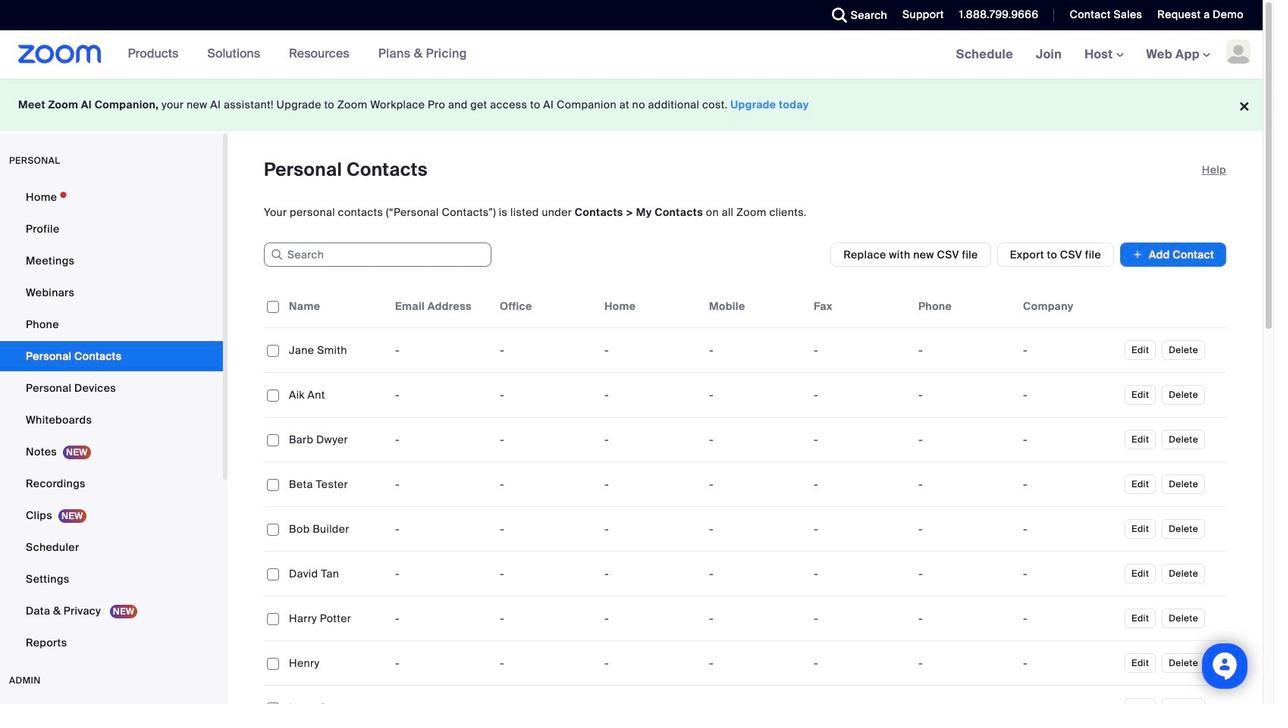 Task type: locate. For each thing, give the bounding box(es) containing it.
application
[[264, 285, 1238, 705]]

profile picture image
[[1227, 39, 1251, 64]]

footer
[[0, 79, 1263, 131]]

menu item
[[0, 703, 223, 705]]

add image
[[1133, 247, 1144, 263]]

product information navigation
[[101, 30, 479, 79]]

meetings navigation
[[945, 30, 1263, 80]]

cell
[[913, 335, 1018, 366], [1018, 335, 1122, 366], [913, 380, 1018, 411], [1018, 380, 1122, 411], [913, 425, 1018, 455], [1018, 425, 1122, 455], [913, 470, 1018, 500], [1018, 470, 1122, 500], [913, 514, 1018, 545], [1018, 514, 1122, 545], [913, 559, 1018, 590], [1018, 559, 1122, 590], [913, 604, 1018, 634], [1018, 604, 1122, 634], [913, 649, 1018, 679], [1018, 649, 1122, 679], [389, 687, 494, 705], [494, 687, 599, 705], [599, 687, 703, 705], [703, 687, 808, 705], [808, 687, 913, 705], [913, 687, 1018, 705], [1018, 687, 1122, 705]]

banner
[[0, 30, 1263, 80]]



Task type: vqa. For each thing, say whether or not it's contained in the screenshot.
add image
yes



Task type: describe. For each thing, give the bounding box(es) containing it.
zoom logo image
[[18, 45, 101, 64]]

Search Contacts Input text field
[[264, 243, 492, 267]]

personal menu menu
[[0, 182, 223, 660]]



